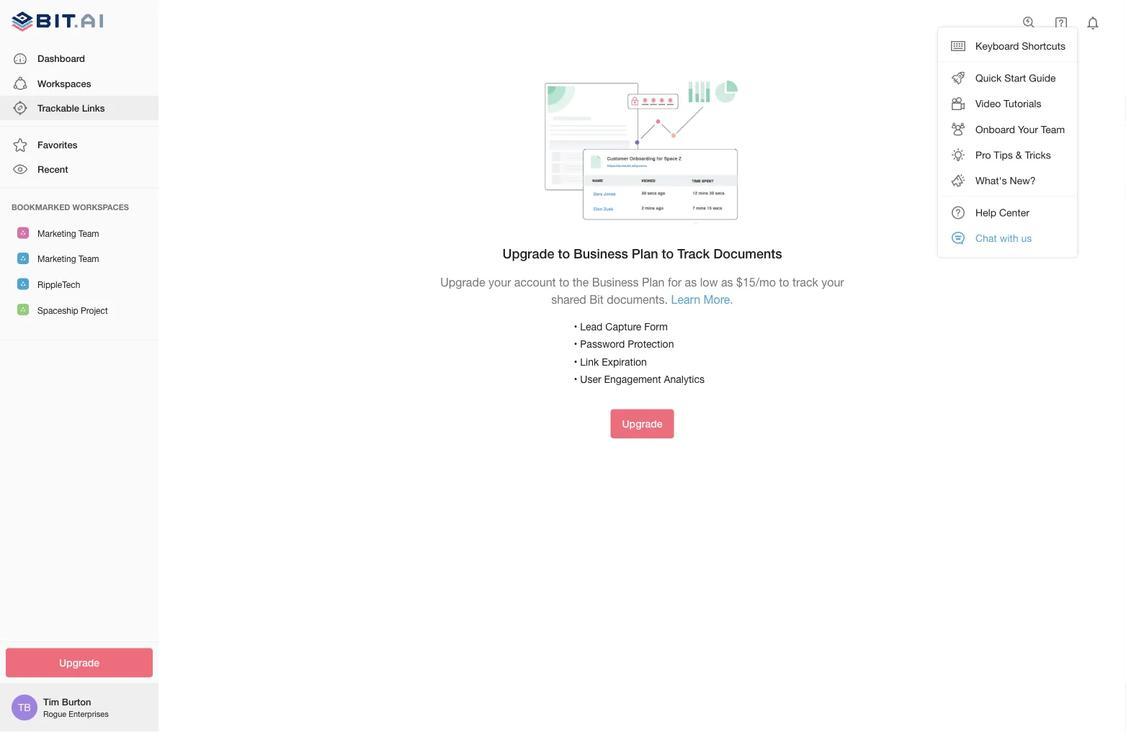 Task type: describe. For each thing, give the bounding box(es) containing it.
workspaces
[[72, 202, 129, 212]]

shortcuts
[[1022, 40, 1066, 52]]

link
[[580, 356, 599, 368]]

new?
[[1010, 175, 1036, 187]]

recent
[[37, 164, 68, 175]]

chat
[[975, 232, 997, 244]]

help
[[975, 207, 996, 219]]

video
[[975, 98, 1001, 110]]

bookmarked workspaces
[[12, 202, 129, 212]]

password
[[580, 338, 625, 350]]

learn
[[671, 293, 700, 306]]

spaceship
[[37, 305, 78, 315]]

2 marketing team button from the top
[[0, 246, 158, 271]]

2 your from the left
[[822, 276, 844, 289]]

rogue
[[43, 710, 66, 719]]

• lead capture form • password protection • link expiration • user engagement analytics
[[574, 321, 705, 385]]

the
[[573, 276, 589, 289]]

video tutorials button
[[938, 91, 1077, 117]]

enterprises
[[69, 710, 109, 719]]

0 vertical spatial upgrade button
[[611, 410, 674, 439]]

0 vertical spatial plan
[[632, 246, 658, 262]]

keyboard
[[975, 40, 1019, 52]]

chat with us
[[975, 232, 1032, 244]]

1 vertical spatial upgrade button
[[6, 649, 153, 678]]

start
[[1004, 72, 1026, 84]]

marketing team for first marketing team 'button' from the top
[[37, 228, 99, 239]]

for
[[668, 276, 682, 289]]

$15/mo
[[736, 276, 776, 289]]

rippletech button
[[0, 271, 158, 297]]

rippletech
[[37, 280, 80, 290]]

low
[[700, 276, 718, 289]]

upgrade inside upgrade your account to the business plan for as low as $15/mo to track your shared bit documents.
[[440, 276, 485, 289]]

us
[[1021, 232, 1032, 244]]

help center button
[[938, 200, 1077, 226]]

upgrade your account to the business plan for as low as $15/mo to track your shared bit documents.
[[440, 276, 844, 306]]

video tutorials
[[975, 98, 1041, 110]]

engagement
[[604, 374, 661, 385]]

onboard
[[975, 123, 1015, 135]]

2 • from the top
[[574, 338, 577, 350]]

pro
[[975, 149, 991, 161]]

recent button
[[0, 157, 158, 182]]

4 • from the top
[[574, 374, 577, 385]]

quick
[[975, 72, 1002, 84]]

1 your from the left
[[488, 276, 511, 289]]

links
[[82, 102, 105, 113]]

center
[[999, 207, 1029, 219]]

onboard your team button
[[938, 117, 1077, 142]]

project
[[81, 305, 108, 315]]

track
[[677, 246, 710, 262]]

lead
[[580, 321, 603, 333]]

your
[[1018, 123, 1038, 135]]



Task type: vqa. For each thing, say whether or not it's contained in the screenshot.
1st your
yes



Task type: locate. For each thing, give the bounding box(es) containing it.
marketing for 2nd marketing team 'button' from the top of the page
[[37, 254, 76, 264]]

upgrade to business plan to track documents
[[502, 246, 782, 262]]

business up bit
[[592, 276, 639, 289]]

1 vertical spatial marketing
[[37, 254, 76, 264]]

spaceship project
[[37, 305, 108, 315]]

keyboard shortcuts button
[[938, 33, 1077, 59]]

shared
[[551, 293, 586, 306]]

0 horizontal spatial as
[[685, 276, 697, 289]]

user
[[580, 374, 601, 385]]

team right your
[[1041, 123, 1065, 135]]

learn more. link
[[671, 293, 733, 306]]

tips
[[994, 149, 1013, 161]]

workspaces
[[37, 78, 91, 89]]

dashboard
[[37, 53, 85, 64]]

tricks
[[1025, 149, 1051, 161]]

protection
[[628, 338, 674, 350]]

quick start guide
[[975, 72, 1056, 84]]

business
[[574, 246, 628, 262], [592, 276, 639, 289]]

1 horizontal spatial upgrade button
[[611, 410, 674, 439]]

workspaces button
[[0, 71, 158, 96]]

1 vertical spatial business
[[592, 276, 639, 289]]

what's
[[975, 175, 1007, 187]]

to
[[558, 246, 570, 262], [662, 246, 674, 262], [559, 276, 569, 289], [779, 276, 789, 289]]

team
[[1041, 123, 1065, 135], [78, 228, 99, 239], [78, 254, 99, 264]]

marketing for first marketing team 'button' from the top
[[37, 228, 76, 239]]

marketing up rippletech
[[37, 254, 76, 264]]

quick start guide button
[[938, 65, 1077, 91]]

plan left for
[[642, 276, 665, 289]]

trackable links button
[[0, 96, 158, 120]]

account
[[514, 276, 556, 289]]

team for 2nd marketing team 'button' from the top of the page
[[78, 254, 99, 264]]

0 vertical spatial marketing team
[[37, 228, 99, 239]]

1 • from the top
[[574, 321, 577, 333]]

marketing team button
[[0, 220, 158, 246], [0, 246, 158, 271]]

capture
[[605, 321, 641, 333]]

marketing team up rippletech
[[37, 254, 99, 264]]

as right low
[[721, 276, 733, 289]]

guide
[[1029, 72, 1056, 84]]

burton
[[62, 697, 91, 708]]

dashboard button
[[0, 47, 158, 71]]

plan inside upgrade your account to the business plan for as low as $15/mo to track your shared bit documents.
[[642, 276, 665, 289]]

your right track
[[822, 276, 844, 289]]

what's new? button
[[938, 168, 1077, 193]]

chat with us button
[[938, 226, 1077, 251]]

2 vertical spatial team
[[78, 254, 99, 264]]

• left password
[[574, 338, 577, 350]]

tim burton rogue enterprises
[[43, 697, 109, 719]]

1 vertical spatial team
[[78, 228, 99, 239]]

upgrade button
[[611, 410, 674, 439], [6, 649, 153, 678]]

learn more.
[[671, 293, 733, 306]]

plan up upgrade your account to the business plan for as low as $15/mo to track your shared bit documents.
[[632, 246, 658, 262]]

1 vertical spatial marketing team
[[37, 254, 99, 264]]

2 marketing team from the top
[[37, 254, 99, 264]]

marketing down the bookmarked workspaces
[[37, 228, 76, 239]]

marketing team
[[37, 228, 99, 239], [37, 254, 99, 264]]

marketing team down the bookmarked workspaces
[[37, 228, 99, 239]]

1 marketing from the top
[[37, 228, 76, 239]]

documents
[[713, 246, 782, 262]]

analytics
[[664, 374, 705, 385]]

business up the the
[[574, 246, 628, 262]]

as
[[685, 276, 697, 289], [721, 276, 733, 289]]

team inside button
[[1041, 123, 1065, 135]]

bookmarked
[[12, 202, 70, 212]]

with
[[1000, 232, 1018, 244]]

pro tips & tricks button
[[938, 142, 1077, 168]]

business inside upgrade your account to the business plan for as low as $15/mo to track your shared bit documents.
[[592, 276, 639, 289]]

marketing
[[37, 228, 76, 239], [37, 254, 76, 264]]

• left lead
[[574, 321, 577, 333]]

team down workspaces
[[78, 228, 99, 239]]

•
[[574, 321, 577, 333], [574, 338, 577, 350], [574, 356, 577, 368], [574, 374, 577, 385]]

marketing team button down the bookmarked workspaces
[[0, 220, 158, 246]]

track
[[792, 276, 818, 289]]

help center
[[975, 207, 1029, 219]]

tb
[[18, 702, 31, 714]]

0 horizontal spatial upgrade button
[[6, 649, 153, 678]]

1 as from the left
[[685, 276, 697, 289]]

favorites button
[[0, 133, 158, 157]]

trackable links
[[37, 102, 105, 113]]

tim
[[43, 697, 59, 708]]

bit
[[590, 293, 604, 306]]

3 • from the top
[[574, 356, 577, 368]]

form
[[644, 321, 668, 333]]

what's new?
[[975, 175, 1036, 187]]

1 vertical spatial plan
[[642, 276, 665, 289]]

1 horizontal spatial your
[[822, 276, 844, 289]]

your left account
[[488, 276, 511, 289]]

your
[[488, 276, 511, 289], [822, 276, 844, 289]]

1 marketing team button from the top
[[0, 220, 158, 246]]

&
[[1016, 149, 1022, 161]]

favorites
[[37, 139, 77, 150]]

0 horizontal spatial your
[[488, 276, 511, 289]]

0 vertical spatial business
[[574, 246, 628, 262]]

• left user
[[574, 374, 577, 385]]

more.
[[704, 293, 733, 306]]

expiration
[[602, 356, 647, 368]]

onboard your team
[[975, 123, 1065, 135]]

team up rippletech button
[[78, 254, 99, 264]]

1 horizontal spatial as
[[721, 276, 733, 289]]

trackable
[[37, 102, 79, 113]]

upgrade button up burton
[[6, 649, 153, 678]]

upgrade
[[502, 246, 554, 262], [440, 276, 485, 289], [622, 418, 662, 430], [59, 657, 99, 669]]

team for first marketing team 'button' from the top
[[78, 228, 99, 239]]

as right for
[[685, 276, 697, 289]]

2 as from the left
[[721, 276, 733, 289]]

keyboard shortcuts
[[975, 40, 1066, 52]]

pro tips & tricks
[[975, 149, 1051, 161]]

documents.
[[607, 293, 668, 306]]

marketing team button up rippletech
[[0, 246, 158, 271]]

marketing team for 2nd marketing team 'button' from the top of the page
[[37, 254, 99, 264]]

spaceship project button
[[0, 297, 158, 323]]

1 marketing team from the top
[[37, 228, 99, 239]]

plan
[[632, 246, 658, 262], [642, 276, 665, 289]]

0 vertical spatial team
[[1041, 123, 1065, 135]]

tutorials
[[1004, 98, 1041, 110]]

• left 'link'
[[574, 356, 577, 368]]

2 marketing from the top
[[37, 254, 76, 264]]

upgrade button down engagement
[[611, 410, 674, 439]]

0 vertical spatial marketing
[[37, 228, 76, 239]]



